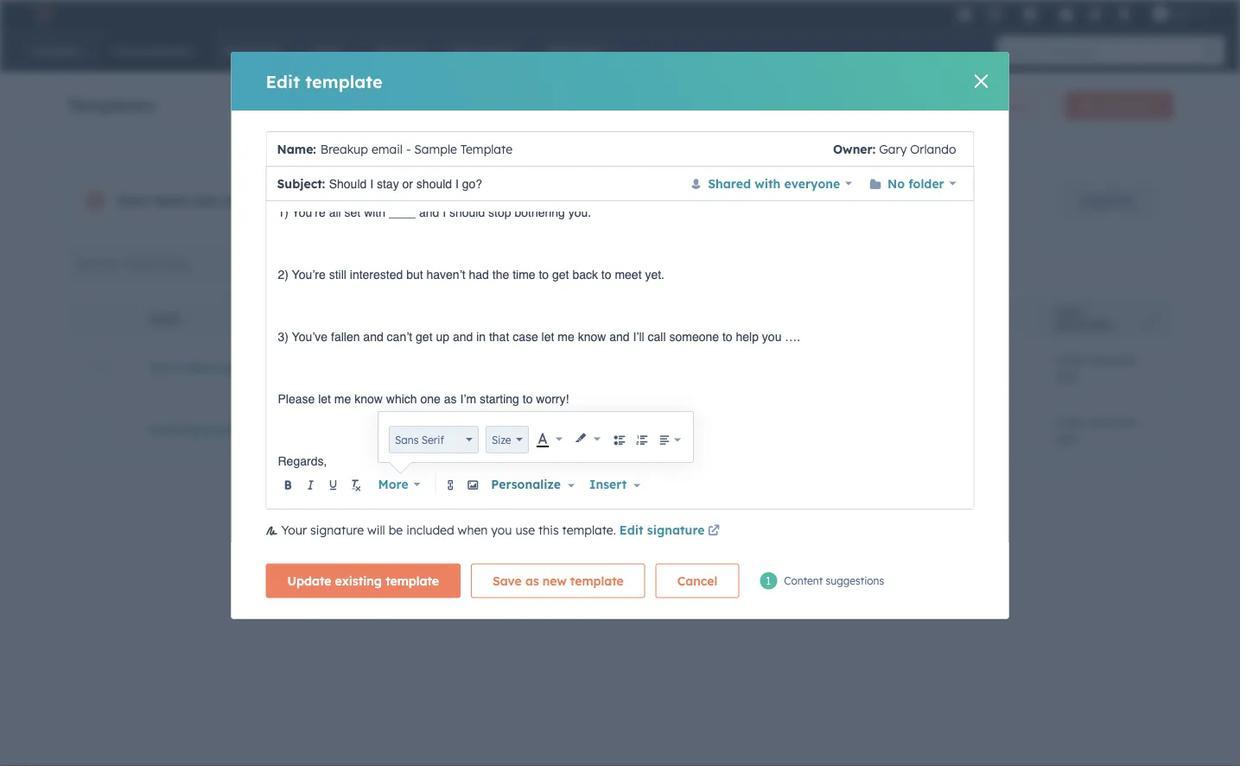 Task type: locate. For each thing, give the bounding box(es) containing it.
stop
[[488, 205, 511, 219]]

edit inside "link"
[[620, 523, 644, 538]]

signature
[[311, 523, 364, 538], [647, 523, 705, 538]]

press to sort. element inside date created button
[[1001, 312, 1007, 327]]

0 horizontal spatial your
[[116, 192, 149, 209]]

with left crm
[[574, 193, 598, 208]]

0 horizontal spatial of
[[320, 192, 334, 209]]

edit
[[266, 70, 300, 92], [620, 523, 644, 538]]

1 vertical spatial that
[[278, 360, 303, 375]]

you're for 2)
[[292, 267, 325, 281]]

owner: for owner:
[[281, 256, 321, 271]]

1 horizontal spatial edit
[[620, 523, 644, 538]]

your left team
[[116, 192, 149, 209]]

0 vertical spatial you're
[[292, 205, 325, 219]]

5 down should
[[339, 192, 347, 209]]

owner: left the gary
[[833, 141, 876, 156]]

1 vertical spatial folder
[[909, 176, 945, 191]]

update existing template button
[[266, 564, 461, 599]]

1 horizontal spatial owner:
[[833, 141, 876, 156]]

your
[[116, 192, 149, 209], [281, 523, 307, 538]]

1 horizontal spatial with
[[574, 193, 598, 208]]

0 horizontal spatial 5
[[339, 192, 347, 209]]

0 vertical spatial get
[[552, 267, 569, 281]]

new inside popup button
[[1080, 99, 1102, 112]]

hubspot link
[[21, 3, 65, 24]]

get left up
[[416, 329, 432, 343]]

press to sort. image for date created
[[1001, 312, 1007, 324]]

edit right template.
[[620, 523, 644, 538]]

starting
[[479, 392, 519, 405]]

that right 'in'
[[489, 329, 509, 343]]

i left stay
[[370, 177, 374, 191]]

press to sort. image right name on the top left of the page
[[185, 312, 191, 324]]

template inside button
[[571, 574, 624, 589]]

2 inside templates banner
[[785, 98, 791, 113]]

1 vertical spatial let
[[318, 392, 331, 405]]

1 vertical spatial you
[[491, 523, 512, 538]]

0 vertical spatial let
[[541, 329, 554, 343]]

use
[[516, 523, 535, 538]]

more button
[[367, 474, 432, 496]]

0 vertical spatial upgrade link
[[955, 5, 976, 23]]

your inside edit template dialog
[[281, 523, 307, 538]]

link opens in a new window image
[[708, 522, 720, 543], [708, 526, 720, 538]]

template right new
[[571, 574, 624, 589]]

modified
[[1056, 319, 1112, 332]]

templates
[[513, 193, 570, 208]]

upgrade
[[1082, 193, 1134, 208]]

2 link opens in a new window image from the top
[[708, 526, 720, 538]]

let right case
[[541, 329, 554, 343]]

0 horizontal spatial as
[[444, 392, 457, 405]]

should down go?
[[449, 205, 485, 219]]

0 vertical spatial of
[[795, 98, 806, 113]]

has
[[194, 192, 218, 209]]

owner: left 'still' in the top of the page
[[281, 256, 321, 271]]

existing
[[335, 574, 382, 589]]

1 signature from the left
[[311, 523, 364, 538]]

1 horizontal spatial get
[[552, 267, 569, 281]]

press to sort. image right date created on the top right of the page
[[1001, 312, 1007, 324]]

2 horizontal spatial with
[[755, 176, 781, 191]]

with right shared
[[755, 176, 781, 191]]

0 vertical spatial you
[[762, 329, 782, 343]]

0 horizontal spatial press to sort. element
[[185, 312, 191, 327]]

signature up cancel
[[647, 523, 705, 538]]

5 inside templates banner
[[810, 98, 817, 113]]

0 vertical spatial owner:
[[833, 141, 876, 156]]

0 vertical spatial 2
[[785, 98, 791, 113]]

1 vertical spatial should
[[449, 205, 485, 219]]

1 horizontal spatial let
[[541, 329, 554, 343]]

0 horizontal spatial that
[[278, 360, 303, 375]]

new for new folder
[[899, 99, 921, 112]]

0 horizontal spatial signature
[[311, 523, 364, 538]]

as left 'i'm'
[[444, 392, 457, 405]]

time
[[512, 267, 535, 281]]

2 new from the left
[[1080, 99, 1102, 112]]

press to sort. element right name on the top left of the page
[[185, 312, 191, 327]]

signature left will
[[311, 523, 364, 538]]

5 up everyone
[[810, 98, 817, 113]]

you're for 1)
[[292, 205, 325, 219]]

1 vertical spatial owner:
[[281, 256, 321, 271]]

a few seconds ago
[[917, 353, 999, 383], [1056, 353, 1137, 383], [917, 415, 999, 445], [1056, 415, 1137, 445]]

new inside button
[[899, 99, 921, 112]]

1 horizontal spatial of
[[795, 98, 806, 113]]

1 vertical spatial get
[[416, 329, 432, 343]]

signature for your
[[311, 523, 364, 538]]

1 horizontal spatial 2
[[785, 98, 791, 113]]

seconds
[[952, 353, 999, 368], [1090, 353, 1137, 368], [952, 415, 999, 430], [1090, 415, 1137, 430]]

1 vertical spatial of
[[320, 192, 334, 209]]

1 vertical spatial 5
[[339, 192, 347, 209]]

1 horizontal spatial press to sort. element
[[1001, 312, 1007, 327]]

i left go?
[[456, 177, 459, 191]]

2 signature from the left
[[647, 523, 705, 538]]

press to sort. image inside name button
[[185, 312, 191, 324]]

abc menu
[[953, 0, 1220, 28]]

fallen
[[331, 329, 360, 343]]

folder inside button
[[924, 99, 952, 112]]

new folder button
[[884, 92, 967, 119]]

0 horizontal spatial me
[[334, 392, 351, 405]]

included
[[406, 523, 455, 538]]

close image
[[975, 74, 989, 88]]

0 vertical spatial me
[[558, 329, 574, 343]]

created
[[820, 98, 864, 113], [223, 192, 276, 209], [948, 313, 996, 326]]

that up please
[[278, 360, 303, 375]]

edit template
[[266, 70, 383, 92]]

1 horizontal spatial i
[[442, 205, 446, 219]]

the follow-up email that follows through
[[149, 360, 406, 375]]

1 horizontal spatial upgrade link
[[1060, 183, 1156, 218]]

0 horizontal spatial 2
[[281, 192, 288, 209]]

upgrade link
[[955, 5, 976, 23], [1060, 183, 1156, 218]]

no folder
[[888, 176, 945, 191]]

yet.
[[645, 267, 664, 281]]

crm
[[601, 193, 628, 208]]

template down be
[[386, 574, 439, 589]]

get
[[552, 267, 569, 281], [416, 329, 432, 343]]

you're right the 1)
[[292, 205, 325, 219]]

0 vertical spatial edit
[[266, 70, 300, 92]]

0 vertical spatial your
[[116, 192, 149, 209]]

1 vertical spatial as
[[526, 574, 539, 589]]

you left "…."
[[762, 329, 782, 343]]

press to sort. element
[[185, 312, 191, 327], [1001, 312, 1007, 327]]

date inside date modified
[[1056, 307, 1083, 319]]

upgrade link containing upgrade
[[1060, 183, 1156, 218]]

more
[[378, 477, 409, 492]]

calling icon image
[[987, 7, 1002, 22]]

1 horizontal spatial 5
[[810, 98, 817, 113]]

owner:
[[833, 141, 876, 156], [281, 256, 321, 271]]

cancel button
[[656, 564, 740, 599]]

team
[[153, 192, 189, 209]]

folder inside popup button
[[909, 176, 945, 191]]

new for new template
[[1080, 99, 1102, 112]]

case
[[512, 329, 538, 343]]

be
[[389, 523, 403, 538]]

still
[[329, 267, 346, 281]]

orlando
[[911, 141, 957, 156]]

press to sort. image inside date created button
[[1001, 312, 1007, 324]]

the
[[492, 267, 509, 281]]

press to sort. element right date created on the top right of the page
[[1001, 312, 1007, 327]]

new template button
[[1065, 92, 1174, 119]]

0 horizontal spatial know
[[354, 392, 383, 405]]

1
[[767, 575, 771, 588]]

to right time
[[539, 267, 549, 281]]

new down "search hubspot" search field
[[1080, 99, 1102, 112]]

2 you're from the top
[[292, 267, 325, 281]]

date created
[[917, 313, 996, 326]]

1 horizontal spatial created
[[820, 98, 864, 113]]

0 horizontal spatial new
[[899, 99, 921, 112]]

0 vertical spatial 5
[[810, 98, 817, 113]]

1 vertical spatial edit
[[620, 523, 644, 538]]

1 horizontal spatial me
[[558, 329, 574, 343]]

2 left out
[[281, 192, 288, 209]]

and left i'll
[[609, 329, 630, 343]]

of up everyone
[[795, 98, 806, 113]]

2 up 'shared with everyone'
[[785, 98, 791, 113]]

get left back
[[552, 267, 569, 281]]

template
[[305, 70, 383, 92], [1105, 99, 1149, 112], [386, 574, 439, 589], [571, 574, 624, 589]]

0 vertical spatial that
[[489, 329, 509, 343]]

can't
[[387, 329, 412, 343]]

template down "search hubspot" search field
[[1105, 99, 1149, 112]]

1 vertical spatial 2
[[281, 192, 288, 209]]

notifications image
[[1117, 8, 1133, 23]]

press to sort. element for date created
[[1001, 312, 1007, 327]]

let right please
[[318, 392, 331, 405]]

1 press to sort. element from the left
[[185, 312, 191, 327]]

you've
[[292, 329, 327, 343]]

date inside button
[[917, 313, 945, 326]]

with inside popup button
[[755, 176, 781, 191]]

2 press to sort. image from the left
[[1001, 312, 1007, 324]]

folder
[[924, 99, 952, 112], [909, 176, 945, 191]]

save
[[493, 574, 522, 589]]

edit up name:
[[266, 70, 300, 92]]

through
[[355, 360, 406, 375]]

owner: inside edit template dialog
[[833, 141, 876, 156]]

1 you're from the top
[[292, 205, 325, 219]]

no
[[888, 176, 905, 191]]

folder right no
[[909, 176, 945, 191]]

let
[[541, 329, 554, 343], [318, 392, 331, 405]]

know down the through
[[354, 392, 383, 405]]

as left new
[[526, 574, 539, 589]]

1 horizontal spatial press to sort. image
[[1001, 312, 1007, 324]]

templates banner
[[67, 86, 1174, 119]]

size
[[492, 434, 512, 447]]

of right out
[[320, 192, 334, 209]]

me down follows
[[334, 392, 351, 405]]

1 horizontal spatial know
[[578, 329, 606, 343]]

you
[[762, 329, 782, 343], [491, 523, 512, 538]]

1) you're all set with ____ and i should stop bothering you.
[[278, 205, 591, 219]]

as
[[444, 392, 457, 405], [526, 574, 539, 589]]

subject: should i stay or should i go?
[[277, 176, 483, 191]]

1 vertical spatial your
[[281, 523, 307, 538]]

created for 5
[[820, 98, 864, 113]]

0 horizontal spatial press to sort. image
[[185, 312, 191, 324]]

press to sort. element inside name button
[[185, 312, 191, 327]]

descending sort. press to sort ascending. image
[[1146, 312, 1152, 324]]

i right ____ on the left top of page
[[442, 205, 446, 219]]

0 horizontal spatial let
[[318, 392, 331, 405]]

1 horizontal spatial date
[[1056, 307, 1083, 319]]

content
[[785, 575, 823, 588]]

of
[[795, 98, 806, 113], [320, 192, 334, 209]]

0 horizontal spatial created
[[223, 192, 276, 209]]

1 vertical spatial created
[[223, 192, 276, 209]]

0 vertical spatial should
[[417, 177, 452, 191]]

1 horizontal spatial signature
[[647, 523, 705, 538]]

1 new from the left
[[899, 99, 921, 112]]

edit template dialog
[[231, 52, 1009, 620]]

folder up orlando
[[924, 99, 952, 112]]

and left can't on the left
[[363, 329, 383, 343]]

in
[[476, 329, 486, 343]]

press to sort. image
[[185, 312, 191, 324], [1001, 312, 1007, 324]]

i'm
[[460, 392, 476, 405]]

1 vertical spatial know
[[354, 392, 383, 405]]

date modified button
[[1035, 299, 1173, 337]]

2 vertical spatial created
[[948, 313, 996, 326]]

the
[[149, 360, 171, 375]]

created inside templates banner
[[820, 98, 864, 113]]

you left use
[[491, 523, 512, 538]]

call
[[648, 329, 666, 343]]

None text field
[[278, 54, 964, 471], [316, 132, 833, 166], [278, 54, 964, 471], [316, 132, 833, 166]]

to left worry!
[[522, 392, 533, 405]]

1 vertical spatial you're
[[292, 267, 325, 281]]

Should I stay or should I go? text field
[[329, 173, 678, 194]]

new folder
[[899, 99, 952, 112]]

you're right 2)
[[292, 267, 325, 281]]

save as new template
[[493, 574, 624, 589]]

your team has created 2 out of 5 templates.
[[116, 192, 424, 209]]

name
[[149, 313, 180, 326]]

you.
[[568, 205, 591, 219]]

0 horizontal spatial edit
[[266, 70, 300, 92]]

personalize
[[491, 477, 561, 492]]

template inside popup button
[[1105, 99, 1149, 112]]

gary orlando image
[[1153, 6, 1169, 22]]

1 horizontal spatial new
[[1080, 99, 1102, 112]]

descending sort. press to sort ascending. element
[[1146, 312, 1152, 327]]

0 horizontal spatial you
[[491, 523, 512, 538]]

owner: gary orlando
[[833, 141, 957, 156]]

signature for edit
[[647, 523, 705, 538]]

1 horizontal spatial your
[[281, 523, 307, 538]]

2 horizontal spatial created
[[948, 313, 996, 326]]

signature inside "link"
[[647, 523, 705, 538]]

know left i'll
[[578, 329, 606, 343]]

Search search field
[[67, 246, 271, 281]]

me right case
[[558, 329, 574, 343]]

marketplaces image
[[1023, 8, 1038, 23]]

few
[[928, 353, 949, 368], [1067, 353, 1087, 368], [928, 415, 949, 430], [1067, 415, 1087, 430]]

your up update
[[281, 523, 307, 538]]

when
[[458, 523, 488, 538]]

sample
[[250, 423, 295, 438]]

1 horizontal spatial that
[[489, 329, 509, 343]]

should inside subject: should i stay or should i go?
[[417, 177, 452, 191]]

insert
[[590, 477, 627, 492]]

0 horizontal spatial owner:
[[281, 256, 321, 271]]

1 horizontal spatial as
[[526, 574, 539, 589]]

0 vertical spatial folder
[[924, 99, 952, 112]]

should right or
[[417, 177, 452, 191]]

2 press to sort. element from the left
[[1001, 312, 1007, 327]]

1 horizontal spatial you
[[762, 329, 782, 343]]

0 vertical spatial created
[[820, 98, 864, 113]]

settings link
[[1085, 5, 1107, 23]]

1 press to sort. image from the left
[[185, 312, 191, 324]]

that inside edit template dialog
[[489, 329, 509, 343]]

subject:
[[277, 176, 325, 191]]

1 vertical spatial upgrade link
[[1060, 183, 1156, 218]]

someone
[[669, 329, 719, 343]]

0 horizontal spatial date
[[917, 313, 945, 326]]

the follow-up email that follows through link
[[149, 360, 406, 375]]

with right 'set'
[[364, 205, 385, 219]]

new up owner: gary orlando
[[899, 99, 921, 112]]



Task type: vqa. For each thing, say whether or not it's contained in the screenshot.
1)
yes



Task type: describe. For each thing, give the bounding box(es) containing it.
0 horizontal spatial i
[[370, 177, 374, 191]]

up
[[219, 360, 236, 375]]

and left 'in'
[[453, 329, 473, 343]]

worry!
[[536, 392, 569, 405]]

follows
[[306, 360, 351, 375]]

or
[[403, 177, 413, 191]]

this
[[539, 523, 559, 538]]

more
[[481, 193, 510, 208]]

link opens in a new window image inside 'edit signature' "link"
[[708, 526, 720, 538]]

breakup
[[149, 423, 200, 438]]

templates.
[[351, 192, 424, 209]]

template inside button
[[386, 574, 439, 589]]

created inside button
[[948, 313, 996, 326]]

new
[[543, 574, 567, 589]]

name button
[[128, 299, 758, 337]]

to right back
[[601, 267, 611, 281]]

press to sort. image for name
[[185, 312, 191, 324]]

to left help
[[722, 329, 732, 343]]

template up name:
[[305, 70, 383, 92]]

settings image
[[1088, 7, 1104, 23]]

breakup email - sample template
[[149, 423, 355, 438]]

gary
[[879, 141, 907, 156]]

edit signature
[[620, 523, 705, 538]]

search button
[[1196, 36, 1225, 66]]

save as new template button
[[471, 564, 646, 599]]

suggestions
[[826, 575, 885, 588]]

analyze
[[992, 99, 1030, 112]]

Search HubSpot search field
[[998, 36, 1210, 66]]

starter.
[[663, 193, 704, 208]]

up
[[436, 329, 449, 343]]

personalize button
[[485, 471, 578, 499]]

your for your signature will be included when you use this template.
[[281, 523, 307, 538]]

unlock more templates with crm suite starter.
[[438, 193, 704, 208]]

sans
[[395, 434, 419, 447]]

had
[[469, 267, 489, 281]]

update existing template
[[287, 574, 439, 589]]

update
[[287, 574, 332, 589]]

owner: for owner: gary orlando
[[833, 141, 876, 156]]

2 horizontal spatial i
[[456, 177, 459, 191]]

shared
[[708, 176, 751, 191]]

no folder button
[[870, 172, 957, 196]]

search image
[[1204, 45, 1217, 57]]

shared with everyone
[[708, 176, 841, 191]]

templates
[[67, 94, 155, 115]]

help image
[[1059, 8, 1075, 23]]

press to sort. element for name
[[185, 312, 191, 327]]

2 of 5 created
[[785, 98, 864, 113]]

as inside button
[[526, 574, 539, 589]]

shared with everyone button
[[690, 172, 853, 196]]

date for date modified
[[1056, 307, 1083, 319]]

-
[[241, 423, 246, 438]]

3)
[[278, 329, 288, 343]]

content suggestions
[[785, 575, 885, 588]]

regards,
[[278, 454, 327, 468]]

0 horizontal spatial with
[[364, 205, 385, 219]]

folder for new folder
[[924, 99, 952, 112]]

edit for edit signature
[[620, 523, 644, 538]]

email
[[204, 423, 237, 438]]

1 vertical spatial me
[[334, 392, 351, 405]]

i'll
[[633, 329, 644, 343]]

date for date created
[[917, 313, 945, 326]]

cancel
[[678, 574, 718, 589]]

stay
[[377, 177, 399, 191]]

upgrade image
[[958, 7, 973, 23]]

marketplaces button
[[1013, 0, 1049, 28]]

template
[[299, 423, 355, 438]]

please
[[278, 392, 315, 405]]

bothering
[[514, 205, 565, 219]]

analyze button
[[977, 92, 1055, 119]]

0 horizontal spatial get
[[416, 329, 432, 343]]

0 horizontal spatial upgrade link
[[955, 5, 976, 23]]

interested
[[350, 267, 403, 281]]

0 vertical spatial as
[[444, 392, 457, 405]]

sans serif button
[[389, 426, 479, 454]]

notifications button
[[1110, 0, 1140, 28]]

created for has
[[223, 192, 276, 209]]

your for your team has created 2 out of 5 templates.
[[116, 192, 149, 209]]

template.
[[563, 523, 616, 538]]

serif
[[422, 434, 444, 447]]

edit for edit template
[[266, 70, 300, 92]]

1 link opens in a new window image from the top
[[708, 522, 720, 543]]

one
[[420, 392, 440, 405]]

folder for no folder
[[909, 176, 945, 191]]

and right ____ on the left top of page
[[419, 205, 439, 219]]

help button
[[1052, 0, 1082, 28]]

abc
[[1172, 6, 1192, 21]]

date created button
[[897, 299, 1035, 337]]

0 vertical spatial know
[[578, 329, 606, 343]]

3) you've fallen and can't get up and in that case let me know and i'll call someone to help you ….
[[278, 329, 800, 343]]

hubspot image
[[31, 3, 52, 24]]

everyone
[[785, 176, 841, 191]]

email
[[240, 360, 274, 375]]

2) you're still interested but haven't had the time to get back to meet yet.
[[278, 267, 664, 281]]

go?
[[462, 177, 483, 191]]

help
[[736, 329, 759, 343]]

out
[[293, 192, 316, 209]]

breakup email - sample template link
[[149, 423, 355, 438]]

unlock
[[438, 193, 477, 208]]

sans serif
[[395, 434, 444, 447]]

of inside templates banner
[[795, 98, 806, 113]]

will
[[368, 523, 385, 538]]

please let me know which one as i'm starting to worry!
[[278, 392, 569, 405]]



